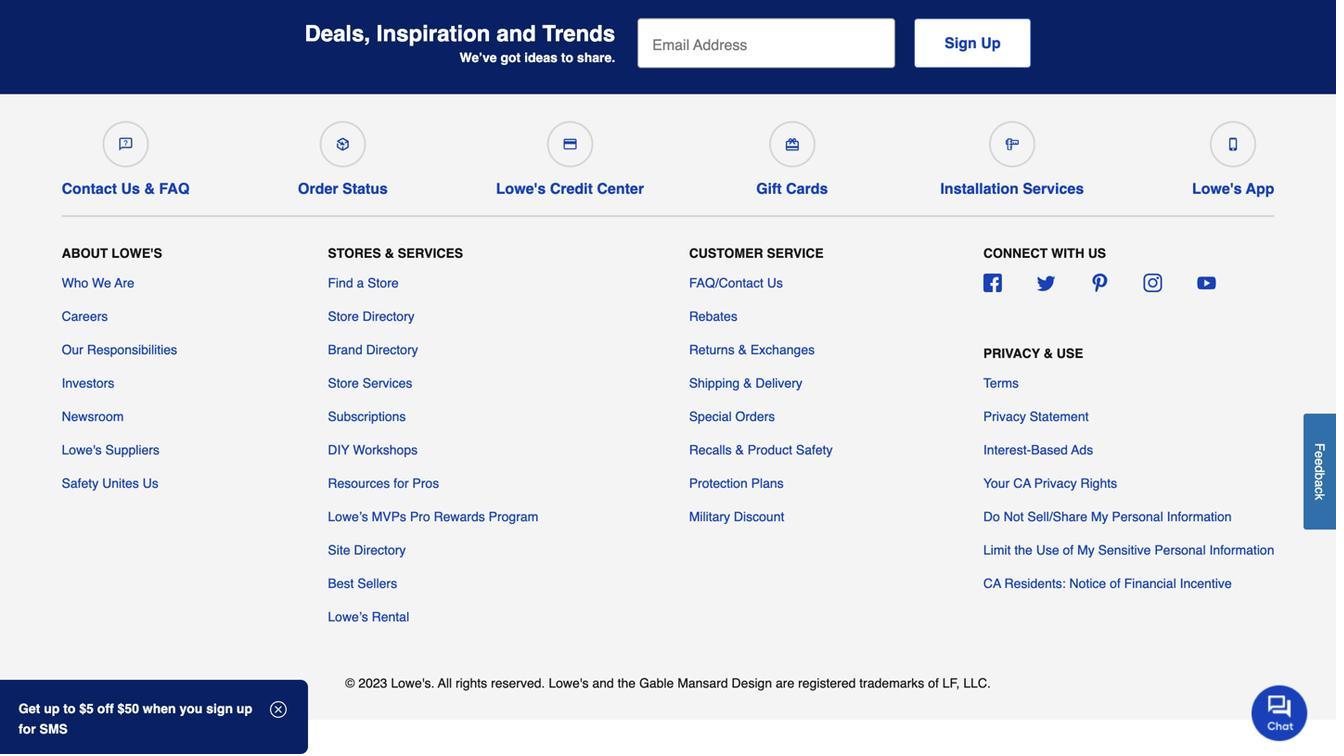 Task type: locate. For each thing, give the bounding box(es) containing it.
ca
[[1013, 476, 1031, 491], [984, 576, 1001, 591]]

reserved.
[[491, 676, 545, 691]]

pros
[[412, 476, 439, 491]]

use for the
[[1036, 543, 1059, 558]]

responsibilities
[[87, 342, 177, 357]]

store down stores & services in the top left of the page
[[368, 276, 399, 290]]

lowe's
[[496, 180, 546, 197], [1192, 180, 1242, 197], [112, 246, 162, 261], [62, 443, 102, 457], [549, 676, 589, 691]]

ca down limit
[[984, 576, 1001, 591]]

1 vertical spatial to
[[63, 702, 76, 716]]

2 lowe's from the top
[[328, 610, 368, 624]]

gift card image
[[786, 138, 799, 151]]

lowe's inside lowe's suppliers link
[[62, 443, 102, 457]]

& for returns & exchanges
[[738, 342, 747, 357]]

services
[[1023, 180, 1084, 197], [398, 246, 463, 261], [363, 376, 412, 391]]

directory down store directory
[[366, 342, 418, 357]]

up up the "sms"
[[44, 702, 60, 716]]

stores & services
[[328, 246, 463, 261]]

0 vertical spatial and
[[497, 21, 536, 46]]

1 horizontal spatial us
[[143, 476, 158, 491]]

limit
[[984, 543, 1011, 558]]

2 vertical spatial of
[[928, 676, 939, 691]]

for down get on the left of the page
[[19, 722, 36, 737]]

lowe's down best
[[328, 610, 368, 624]]

store for services
[[328, 376, 359, 391]]

1 vertical spatial store
[[328, 309, 359, 324]]

& right the stores
[[385, 246, 394, 261]]

privacy up the sell/share
[[1034, 476, 1077, 491]]

1 vertical spatial of
[[1110, 576, 1121, 591]]

privacy & use
[[984, 346, 1083, 361]]

directory for store directory
[[363, 309, 415, 324]]

information inside "link"
[[1210, 543, 1275, 558]]

& up statement
[[1044, 346, 1053, 361]]

personal up incentive
[[1155, 543, 1206, 558]]

k
[[1313, 494, 1328, 500]]

1 up from the left
[[44, 702, 60, 716]]

and up got
[[497, 21, 536, 46]]

customer care image
[[119, 138, 132, 151]]

privacy up interest- on the right bottom of page
[[984, 409, 1026, 424]]

use up statement
[[1057, 346, 1083, 361]]

0 horizontal spatial and
[[497, 21, 536, 46]]

directory up sellers
[[354, 543, 406, 558]]

1 horizontal spatial to
[[561, 50, 574, 65]]

services up connect with us
[[1023, 180, 1084, 197]]

1 vertical spatial ca
[[984, 576, 1001, 591]]

1 lowe's from the top
[[328, 509, 368, 524]]

for left pros
[[394, 476, 409, 491]]

of inside "link"
[[1063, 543, 1074, 558]]

& for shipping & delivery
[[743, 376, 752, 391]]

0 horizontal spatial to
[[63, 702, 76, 716]]

facebook image
[[984, 274, 1002, 292]]

store down brand
[[328, 376, 359, 391]]

lowe's
[[328, 509, 368, 524], [328, 610, 368, 624]]

1 vertical spatial safety
[[62, 476, 99, 491]]

safety right product
[[796, 443, 833, 457]]

sensitive
[[1098, 543, 1151, 558]]

& right returns
[[738, 342, 747, 357]]

who we are link
[[62, 274, 134, 292]]

0 vertical spatial a
[[357, 276, 364, 290]]

store for directory
[[328, 309, 359, 324]]

contact
[[62, 180, 117, 197]]

the
[[1015, 543, 1033, 558], [618, 676, 636, 691]]

lowe's left credit
[[496, 180, 546, 197]]

rights
[[1081, 476, 1117, 491]]

instagram image
[[1144, 274, 1163, 292]]

to right ideas
[[561, 50, 574, 65]]

0 vertical spatial information
[[1167, 509, 1232, 524]]

best sellers link
[[328, 574, 397, 593]]

special
[[689, 409, 732, 424]]

1 e from the top
[[1313, 451, 1328, 458]]

lowe's app
[[1192, 180, 1275, 197]]

lowe's left app
[[1192, 180, 1242, 197]]

stores
[[328, 246, 381, 261]]

directory for brand directory
[[366, 342, 418, 357]]

1 vertical spatial my
[[1077, 543, 1095, 558]]

0 vertical spatial of
[[1063, 543, 1074, 558]]

privacy for privacy statement
[[984, 409, 1026, 424]]

1 vertical spatial privacy
[[984, 409, 1026, 424]]

directory
[[363, 309, 415, 324], [366, 342, 418, 357], [354, 543, 406, 558]]

1 horizontal spatial up
[[237, 702, 252, 716]]

0 vertical spatial services
[[1023, 180, 1084, 197]]

c
[[1313, 487, 1328, 494]]

services for store services
[[363, 376, 412, 391]]

$5
[[79, 702, 94, 716]]

2023
[[358, 676, 387, 691]]

us right unites
[[143, 476, 158, 491]]

of left lf,
[[928, 676, 939, 691]]

and inside deals, inspiration and trends we've got ideas to share.
[[497, 21, 536, 46]]

directory up brand directory
[[363, 309, 415, 324]]

ads
[[1071, 443, 1093, 457]]

our
[[62, 342, 83, 357]]

lowe's down newsroom
[[62, 443, 102, 457]]

my
[[1091, 509, 1109, 524], [1077, 543, 1095, 558]]

1 horizontal spatial the
[[1015, 543, 1033, 558]]

e
[[1313, 451, 1328, 458], [1313, 458, 1328, 466]]

rental
[[372, 610, 409, 624]]

a up k
[[1313, 480, 1328, 487]]

rights
[[456, 676, 487, 691]]

the left gable
[[618, 676, 636, 691]]

0 horizontal spatial for
[[19, 722, 36, 737]]

lowe's up site
[[328, 509, 368, 524]]

2 horizontal spatial of
[[1110, 576, 1121, 591]]

us right contact
[[121, 180, 140, 197]]

limit the use of my sensitive personal information link
[[984, 541, 1275, 560]]

1 horizontal spatial ca
[[1013, 476, 1031, 491]]

recalls
[[689, 443, 732, 457]]

safety left unites
[[62, 476, 99, 491]]

privacy
[[984, 346, 1040, 361], [984, 409, 1026, 424], [1034, 476, 1077, 491]]

military discount link
[[689, 508, 785, 526]]

shipping & delivery
[[689, 376, 803, 391]]

sms
[[39, 722, 68, 737]]

a right find
[[357, 276, 364, 290]]

safety inside recalls & product safety link
[[796, 443, 833, 457]]

to inside deals, inspiration and trends we've got ideas to share.
[[561, 50, 574, 65]]

store up brand
[[328, 309, 359, 324]]

up right sign
[[237, 702, 252, 716]]

mvps
[[372, 509, 406, 524]]

0 horizontal spatial up
[[44, 702, 60, 716]]

1 horizontal spatial for
[[394, 476, 409, 491]]

sell/share
[[1028, 509, 1088, 524]]

app
[[1246, 180, 1275, 197]]

lowe's for lowe's credit center
[[496, 180, 546, 197]]

lowe's for lowe's mvps pro rewards program
[[328, 509, 368, 524]]

1 horizontal spatial and
[[592, 676, 614, 691]]

lowe's inside lowe's app link
[[1192, 180, 1242, 197]]

& left delivery
[[743, 376, 752, 391]]

up
[[981, 34, 1001, 51]]

services down brand directory
[[363, 376, 412, 391]]

subscriptions
[[328, 409, 406, 424]]

limit the use of my sensitive personal information
[[984, 543, 1275, 558]]

notice
[[1070, 576, 1106, 591]]

0 vertical spatial use
[[1057, 346, 1083, 361]]

gift cards link
[[752, 114, 832, 198]]

the right limit
[[1015, 543, 1033, 558]]

residents:
[[1005, 576, 1066, 591]]

mansard
[[678, 676, 728, 691]]

0 vertical spatial privacy
[[984, 346, 1040, 361]]

2 vertical spatial services
[[363, 376, 412, 391]]

1 horizontal spatial a
[[1313, 480, 1328, 487]]

to
[[561, 50, 574, 65], [63, 702, 76, 716]]

and left gable
[[592, 676, 614, 691]]

share.
[[577, 50, 615, 65]]

0 vertical spatial directory
[[363, 309, 415, 324]]

privacy for privacy & use
[[984, 346, 1040, 361]]

incentive
[[1180, 576, 1232, 591]]

my up notice
[[1077, 543, 1095, 558]]

installation services
[[941, 180, 1084, 197]]

of down the sell/share
[[1063, 543, 1074, 558]]

use inside the limit the use of my sensitive personal information "link"
[[1036, 543, 1059, 558]]

services up find a store link
[[398, 246, 463, 261]]

are
[[776, 676, 795, 691]]

0 vertical spatial ca
[[1013, 476, 1031, 491]]

1 vertical spatial use
[[1036, 543, 1059, 558]]

ca inside your ca privacy rights link
[[1013, 476, 1031, 491]]

1 horizontal spatial of
[[1063, 543, 1074, 558]]

2 horizontal spatial us
[[767, 276, 783, 290]]

connect
[[984, 246, 1048, 261]]

0 vertical spatial the
[[1015, 543, 1033, 558]]

privacy up terms "link"
[[984, 346, 1040, 361]]

sign
[[945, 34, 977, 51]]

0 vertical spatial for
[[394, 476, 409, 491]]

us
[[121, 180, 140, 197], [767, 276, 783, 290], [143, 476, 158, 491]]

e up d
[[1313, 451, 1328, 458]]

use down the sell/share
[[1036, 543, 1059, 558]]

1 vertical spatial the
[[618, 676, 636, 691]]

off
[[97, 702, 114, 716]]

& right recalls
[[735, 443, 744, 457]]

1 vertical spatial information
[[1210, 543, 1275, 558]]

0 horizontal spatial us
[[121, 180, 140, 197]]

0 vertical spatial safety
[[796, 443, 833, 457]]

financial
[[1124, 576, 1176, 591]]

use for &
[[1057, 346, 1083, 361]]

0 horizontal spatial safety
[[62, 476, 99, 491]]

pro
[[410, 509, 430, 524]]

2 up from the left
[[237, 702, 252, 716]]

statement
[[1030, 409, 1089, 424]]

1 vertical spatial us
[[767, 276, 783, 290]]

design
[[732, 676, 772, 691]]

and
[[497, 21, 536, 46], [592, 676, 614, 691]]

faq
[[159, 180, 190, 197]]

lowe's inside lowe's credit center link
[[496, 180, 546, 197]]

of right notice
[[1110, 576, 1121, 591]]

faq/contact
[[689, 276, 764, 290]]

recalls & product safety link
[[689, 441, 833, 459]]

personal
[[1112, 509, 1163, 524], [1155, 543, 1206, 558]]

personal up the limit the use of my sensitive personal information
[[1112, 509, 1163, 524]]

0 vertical spatial to
[[561, 50, 574, 65]]

mobile image
[[1227, 138, 1240, 151]]

cards
[[786, 180, 828, 197]]

investors
[[62, 376, 114, 391]]

& for recalls & product safety
[[735, 443, 744, 457]]

credit
[[550, 180, 593, 197]]

1 vertical spatial directory
[[366, 342, 418, 357]]

1 vertical spatial a
[[1313, 480, 1328, 487]]

delivery
[[756, 376, 803, 391]]

1 horizontal spatial safety
[[796, 443, 833, 457]]

us down the customer service in the top right of the page
[[767, 276, 783, 290]]

1 vertical spatial for
[[19, 722, 36, 737]]

2 vertical spatial privacy
[[1034, 476, 1077, 491]]

0 vertical spatial lowe's
[[328, 509, 368, 524]]

0 vertical spatial us
[[121, 180, 140, 197]]

based
[[1031, 443, 1068, 457]]

2 vertical spatial directory
[[354, 543, 406, 558]]

do not sell/share my personal information
[[984, 509, 1232, 524]]

to left $5
[[63, 702, 76, 716]]

1 vertical spatial personal
[[1155, 543, 1206, 558]]

0 vertical spatial my
[[1091, 509, 1109, 524]]

lowe's suppliers link
[[62, 441, 160, 459]]

e up b
[[1313, 458, 1328, 466]]

ca right your at the right
[[1013, 476, 1031, 491]]

0 horizontal spatial the
[[618, 676, 636, 691]]

use
[[1057, 346, 1083, 361], [1036, 543, 1059, 558]]

& for privacy & use
[[1044, 346, 1053, 361]]

0 horizontal spatial ca
[[984, 576, 1001, 591]]

1 vertical spatial lowe's
[[328, 610, 368, 624]]

0 vertical spatial personal
[[1112, 509, 1163, 524]]

of
[[1063, 543, 1074, 558], [1110, 576, 1121, 591], [928, 676, 939, 691]]

lowe's credit center
[[496, 180, 644, 197]]

& for stores & services
[[385, 246, 394, 261]]

2 vertical spatial store
[[328, 376, 359, 391]]

store
[[368, 276, 399, 290], [328, 309, 359, 324], [328, 376, 359, 391]]

2 vertical spatial us
[[143, 476, 158, 491]]

my down 'rights' on the bottom
[[1091, 509, 1109, 524]]

best sellers
[[328, 576, 397, 591]]



Task type: vqa. For each thing, say whether or not it's contained in the screenshot.
the Use associated with the
yes



Task type: describe. For each thing, give the bounding box(es) containing it.
store services
[[328, 376, 412, 391]]

resources for pros
[[328, 476, 439, 491]]

discount
[[734, 509, 785, 524]]

who we are
[[62, 276, 134, 290]]

1 vertical spatial and
[[592, 676, 614, 691]]

rewards
[[434, 509, 485, 524]]

credit card image
[[564, 138, 577, 151]]

when
[[143, 702, 176, 716]]

b
[[1313, 473, 1328, 480]]

deals, inspiration and trends we've got ideas to share.
[[305, 21, 615, 65]]

trends
[[542, 21, 615, 46]]

lowe's for lowe's rental
[[328, 610, 368, 624]]

newsroom
[[62, 409, 124, 424]]

of for my
[[1063, 543, 1074, 558]]

f
[[1313, 443, 1328, 451]]

youtube image
[[1197, 274, 1216, 292]]

f e e d b a c k button
[[1304, 414, 1336, 530]]

diy workshops link
[[328, 441, 418, 459]]

privacy statement link
[[984, 407, 1089, 426]]

us for faq/contact
[[767, 276, 783, 290]]

site directory link
[[328, 541, 406, 560]]

gable
[[639, 676, 674, 691]]

get
[[19, 702, 40, 716]]

& left faq
[[144, 180, 155, 197]]

© 2023 lowe's. all rights reserved. lowe's and the gable mansard design are registered trademarks of lf, llc.
[[345, 676, 991, 691]]

ca inside ca residents: notice of financial incentive link
[[984, 576, 1001, 591]]

0 vertical spatial store
[[368, 276, 399, 290]]

about
[[62, 246, 108, 261]]

faq/contact us
[[689, 276, 783, 290]]

safety inside safety unites us link
[[62, 476, 99, 491]]

of for financial
[[1110, 576, 1121, 591]]

brand directory
[[328, 342, 418, 357]]

investors link
[[62, 374, 114, 392]]

lowe's mvps pro rewards program
[[328, 509, 539, 524]]

sign up
[[945, 34, 1001, 51]]

interest-
[[984, 443, 1031, 457]]

who
[[62, 276, 88, 290]]

personal inside "link"
[[1155, 543, 1206, 558]]

ideas
[[524, 50, 558, 65]]

workshops
[[353, 443, 418, 457]]

to inside get up to $5 off $50 when you sign up for sms
[[63, 702, 76, 716]]

a inside button
[[1313, 480, 1328, 487]]

do
[[984, 509, 1000, 524]]

lowe's for lowe's app
[[1192, 180, 1242, 197]]

privacy statement
[[984, 409, 1089, 424]]

subscriptions link
[[328, 407, 406, 426]]

2 e from the top
[[1313, 458, 1328, 466]]

the inside "link"
[[1015, 543, 1033, 558]]

lowe's rental
[[328, 610, 409, 624]]

lowe's app link
[[1192, 114, 1275, 198]]

1 vertical spatial services
[[398, 246, 463, 261]]

inspiration
[[377, 21, 490, 46]]

lowe's rental link
[[328, 608, 409, 626]]

center
[[597, 180, 644, 197]]

faq/contact us link
[[689, 274, 783, 292]]

lowe's right reserved.
[[549, 676, 589, 691]]

directory for site directory
[[354, 543, 406, 558]]

special orders link
[[689, 407, 775, 426]]

not
[[1004, 509, 1024, 524]]

0 horizontal spatial a
[[357, 276, 364, 290]]

get up to $5 off $50 when you sign up for sms
[[19, 702, 252, 737]]

site directory
[[328, 543, 406, 558]]

site
[[328, 543, 350, 558]]

best
[[328, 576, 354, 591]]

us for contact
[[121, 180, 140, 197]]

lowe's up are on the top left of page
[[112, 246, 162, 261]]

installation services link
[[941, 114, 1084, 198]]

lowe's mvps pro rewards program link
[[328, 508, 539, 526]]

resources
[[328, 476, 390, 491]]

0 horizontal spatial of
[[928, 676, 939, 691]]

chat invite button image
[[1252, 685, 1308, 742]]

we've
[[460, 50, 497, 65]]

protection plans link
[[689, 474, 784, 493]]

your ca privacy rights link
[[984, 474, 1117, 493]]

pinterest image
[[1091, 274, 1109, 292]]

rebates link
[[689, 307, 738, 326]]

my inside "link"
[[1077, 543, 1095, 558]]

trademarks
[[860, 676, 925, 691]]

do not sell/share my personal information link
[[984, 508, 1232, 526]]

about lowe's
[[62, 246, 162, 261]]

unites
[[102, 476, 139, 491]]

order status link
[[298, 114, 388, 198]]

Email Address email field
[[638, 18, 896, 68]]

military discount
[[689, 509, 785, 524]]

exchanges
[[751, 342, 815, 357]]

sign
[[206, 702, 233, 716]]

orders
[[735, 409, 775, 424]]

safety unites us
[[62, 476, 158, 491]]

returns & exchanges
[[689, 342, 815, 357]]

lowe's credit center link
[[496, 114, 644, 198]]

dimensions image
[[1006, 138, 1019, 151]]

customer
[[689, 246, 763, 261]]

our responsibilities link
[[62, 341, 177, 359]]

recalls & product safety
[[689, 443, 833, 457]]

services for installation services
[[1023, 180, 1084, 197]]

your ca privacy rights
[[984, 476, 1117, 491]]

store services link
[[328, 374, 412, 392]]

twitter image
[[1037, 274, 1056, 292]]

sign up button
[[914, 18, 1032, 68]]

ca residents: notice of financial incentive
[[984, 576, 1232, 591]]

pickup image
[[336, 138, 349, 151]]

lowe's.
[[391, 676, 435, 691]]

lowe's for lowe's suppliers
[[62, 443, 102, 457]]

careers link
[[62, 307, 108, 326]]

military
[[689, 509, 730, 524]]

lowe's suppliers
[[62, 443, 160, 457]]

sellers
[[358, 576, 397, 591]]

for inside get up to $5 off $50 when you sign up for sms
[[19, 722, 36, 737]]

newsroom link
[[62, 407, 124, 426]]

all
[[438, 676, 452, 691]]

shipping
[[689, 376, 740, 391]]

sign up form
[[638, 18, 1032, 68]]



